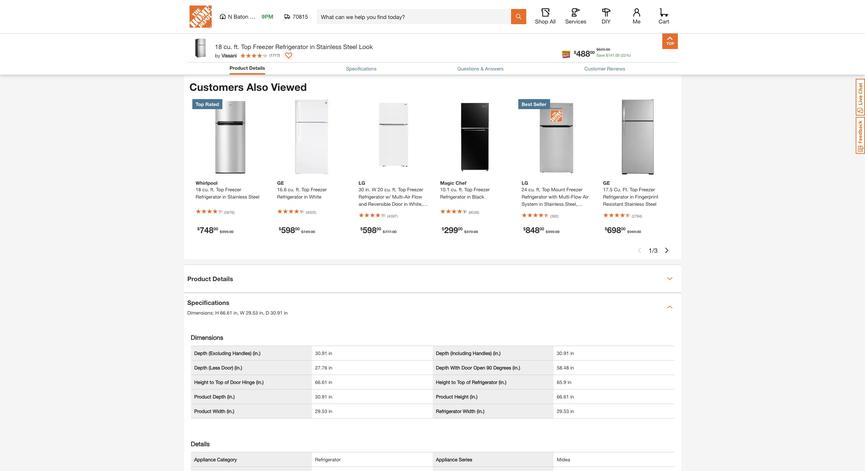 Task type: locate. For each thing, give the bounding box(es) containing it.
1 flow from the left
[[412, 194, 422, 200]]

) down fingerprint
[[642, 214, 643, 219]]

0 horizontal spatial 999
[[222, 230, 229, 234]]

0 horizontal spatial 598
[[281, 225, 295, 235]]

lg up the "24"
[[522, 180, 529, 186]]

details up also
[[249, 65, 265, 71]]

cu. up w/
[[385, 187, 391, 193]]

2 vertical spatial 66.61
[[557, 394, 570, 400]]

ft. inside whirlpool 18 cu. ft. top freezer refrigerator in stainless steel
[[211, 187, 215, 193]]

specifications inside specifications dimensions: h 66.61 in , w 29.53 in , d 30.91 in
[[188, 299, 230, 307]]

1 vertical spatial &
[[481, 66, 484, 72]]

( up $ 748 00 $ 999 . 00
[[225, 210, 225, 215]]

the home depot logo image
[[190, 6, 212, 28]]

0 horizontal spatial of
[[225, 380, 229, 386]]

488
[[577, 49, 591, 58]]

depth
[[194, 351, 208, 357], [436, 351, 450, 357], [194, 365, 208, 371], [436, 365, 450, 371], [213, 394, 226, 400]]

freezer up white
[[311, 187, 327, 193]]

141
[[609, 53, 615, 57]]

18 up by
[[215, 43, 222, 50]]

stainless inside ge 17.5 cu. ft. top freezer refrigerator in fingerprint resistant stainless steel
[[625, 201, 645, 207]]

lg inside lg 24 cu. ft. top mount freezer refrigerator with multi-flow air system in stainless steel, garage ready
[[522, 180, 529, 186]]

( for ge 16.6 cu. ft. top freezer refrigerator in white
[[306, 210, 307, 215]]

0 vertical spatial details
[[249, 65, 265, 71]]

(in.) up hinge
[[253, 351, 261, 357]]

1 horizontal spatial w
[[372, 187, 377, 193]]

1 horizontal spatial handles)
[[473, 351, 492, 357]]

1 horizontal spatial width
[[463, 409, 476, 415]]

depth left with
[[436, 365, 450, 371]]

appliance
[[194, 457, 216, 463], [436, 457, 458, 463]]

lg up 30
[[359, 180, 366, 186]]

by
[[215, 52, 220, 58]]

30.91 right d
[[271, 310, 283, 316]]

product up dimensions:
[[188, 275, 211, 283]]

diy button
[[596, 8, 618, 25]]

30.91 in down 27.76 in
[[315, 394, 333, 400]]

multi- right w/
[[393, 194, 405, 200]]

air inside lg 30 in. w 20 cu. ft. top freezer refrigerator w/ multi-air flow and reversible door in white, energy star
[[405, 194, 411, 200]]

freezer up 5876
[[225, 187, 241, 193]]

( 6026 )
[[469, 210, 480, 215]]

ge up 17.5
[[604, 180, 611, 186]]

ge inside ge 16.6 cu. ft. top freezer refrigerator in white
[[277, 180, 284, 186]]

cart
[[659, 18, 670, 25]]

1 ge from the left
[[277, 180, 284, 186]]

1 horizontal spatial 90
[[548, 60, 553, 66]]

2 flow from the left
[[572, 194, 582, 200]]

0 vertical spatial or
[[576, 15, 583, 21]]

66.61
[[220, 310, 232, 316], [315, 380, 328, 386], [557, 394, 570, 400]]

1 horizontal spatial return
[[608, 60, 623, 66]]

width down product depth (in.)
[[213, 409, 226, 415]]

of for height to top of refrigerator (in.)
[[467, 380, 471, 386]]

1 horizontal spatial 66.61
[[315, 380, 328, 386]]

easy
[[519, 51, 533, 58]]

58.48 in
[[557, 365, 575, 371]]

999 inside '$ 848 00 $ 999 . 00'
[[549, 230, 555, 234]]

specifications for specifications dimensions: h 66.61 in , w 29.53 in , d 30.91 in
[[188, 299, 230, 307]]

66.61 in down 65.9 in
[[557, 394, 575, 400]]

999 inside $ 748 00 $ 999 . 00
[[222, 230, 229, 234]]

. inside '$ 848 00 $ 999 . 00'
[[555, 230, 556, 234]]

0 vertical spatial 66.61
[[220, 310, 232, 316]]

product up refrigerator width (in.)
[[436, 394, 454, 400]]

refrigerator
[[276, 43, 308, 50], [196, 194, 221, 200], [277, 194, 303, 200], [359, 194, 385, 200], [441, 194, 466, 200], [522, 194, 548, 200], [604, 194, 629, 200], [472, 380, 498, 386], [436, 409, 462, 415], [315, 457, 341, 463]]

66.61 in down 27.76 in
[[315, 380, 333, 386]]

1 horizontal spatial or
[[585, 51, 591, 58]]

2 width from the left
[[463, 409, 476, 415]]

1 vertical spatial w
[[240, 310, 245, 316]]

,
[[238, 310, 239, 316], [263, 310, 265, 316]]

w left d
[[240, 310, 245, 316]]

width
[[213, 409, 226, 415], [463, 409, 476, 415]]

cu. up "vissani"
[[224, 43, 232, 50]]

baton
[[234, 13, 249, 20]]

cu. inside ge 16.6 cu. ft. top freezer refrigerator in white
[[288, 187, 295, 193]]

0 horizontal spatial multi-
[[393, 194, 405, 200]]

$ inside $ 488 00
[[575, 50, 577, 55]]

depth for depth (less door) (in.)
[[194, 365, 208, 371]]

lg
[[359, 180, 366, 186], [522, 180, 529, 186]]

me button
[[626, 8, 648, 25]]

0 vertical spatial 18
[[215, 43, 222, 50]]

598 left 749
[[281, 225, 295, 235]]

lg 30 in. w 20 cu. ft. top freezer refrigerator w/ multi-air flow and reversible door in white, energy star
[[359, 180, 424, 214]]

) for lg 30 in. w 20 cu. ft. top freezer refrigerator w/ multi-air flow and reversible door in white, energy star
[[397, 214, 398, 219]]

0 horizontal spatial w
[[240, 310, 245, 316]]

steel inside ge 17.5 cu. ft. top freezer refrigerator in fingerprint resistant stainless steel
[[646, 201, 657, 207]]

. for ge 17.5 cu. ft. top freezer refrigerator in fingerprint resistant stainless steel
[[636, 230, 638, 234]]

height for height to top of door hinge (in.)
[[194, 380, 209, 386]]

degrees
[[494, 365, 512, 371]]

1 return from the left
[[498, 60, 513, 66]]

refrigerator inside lg 24 cu. ft. top mount freezer refrigerator with multi-flow air system in stainless steel, garage ready
[[522, 194, 548, 200]]

0 vertical spatial steel
[[344, 43, 358, 50]]

whirlpool 18 cu. ft. top freezer refrigerator in stainless steel
[[196, 180, 260, 200]]

stainless steel look vissani top freezer refrigerators mdtf18ssr 1d.4 image
[[189, 1, 219, 31]]

00
[[607, 47, 611, 52], [591, 50, 595, 55], [616, 53, 620, 57], [214, 227, 218, 232], [295, 227, 300, 232], [377, 227, 382, 232], [458, 227, 463, 232], [540, 227, 545, 232], [622, 227, 626, 232], [230, 230, 234, 234], [311, 230, 315, 234], [393, 230, 397, 234], [474, 230, 479, 234], [556, 230, 560, 234], [638, 230, 642, 234]]

height up refrigerator width (in.)
[[455, 394, 469, 400]]

all
[[550, 18, 556, 25]]

0 horizontal spatial steel
[[249, 194, 260, 200]]

. for whirlpool 18 cu. ft. top freezer refrigerator in stainless steel
[[229, 230, 230, 234]]

. for lg 30 in. w 20 cu. ft. top freezer refrigerator w/ multi-air flow and reversible door in white, energy star
[[392, 230, 393, 234]]

1 vertical spatial door
[[462, 365, 473, 371]]

stainless up ( 2784 ) in the top right of the page
[[625, 201, 645, 207]]

1 vertical spatial or
[[585, 51, 591, 58]]

) for whirlpool 18 cu. ft. top freezer refrigerator in stainless steel
[[234, 210, 235, 215]]

magic chef 10.1 cu. ft. top freezer refrigerator in black
[[441, 180, 490, 200]]

2 horizontal spatial details
[[249, 65, 265, 71]]

0 horizontal spatial &
[[481, 66, 484, 72]]

lg for 848
[[522, 180, 529, 186]]

1 horizontal spatial 66.61 in
[[557, 394, 575, 400]]

1 horizontal spatial height
[[436, 380, 451, 386]]

777
[[385, 230, 392, 234]]

height
[[194, 380, 209, 386], [436, 380, 451, 386], [455, 394, 469, 400]]

1 vertical spatial 18
[[196, 187, 201, 193]]

0 vertical spatial door
[[392, 201, 403, 207]]

2 598 from the left
[[363, 225, 377, 235]]

return down "free"
[[498, 60, 513, 66]]

2784
[[633, 214, 642, 219]]

shop
[[536, 18, 549, 25]]

999 down 392
[[549, 230, 555, 234]]

1 vertical spatial details
[[213, 275, 233, 283]]

width for refrigerator
[[463, 409, 476, 415]]

1 horizontal spatial to
[[335, 24, 339, 30]]

0 horizontal spatial details
[[191, 441, 210, 448]]

2 multi- from the left
[[559, 194, 572, 200]]

1 horizontal spatial 29.53 in
[[557, 409, 575, 415]]

999 for 848
[[549, 230, 555, 234]]

details
[[249, 65, 265, 71], [213, 275, 233, 283], [191, 441, 210, 448]]

1 horizontal spatial details
[[213, 275, 233, 283]]

system
[[522, 201, 538, 207]]

whirlpool
[[196, 180, 218, 186]]

(in.) up degrees at the right bottom of the page
[[494, 351, 501, 357]]

w right in.
[[372, 187, 377, 193]]

ft. down whirlpool
[[211, 187, 215, 193]]

1 horizontal spatial ,
[[263, 310, 265, 316]]

vissani
[[222, 52, 237, 58]]

0 horizontal spatial ,
[[238, 310, 239, 316]]

with
[[451, 365, 461, 371]]

) down white
[[316, 210, 316, 215]]

depth down dimensions on the left bottom
[[194, 351, 208, 357]]

17.5 cu. ft. top freezer refrigerator in fingerprint resistant stainless steel image
[[600, 99, 676, 175]]

reviews
[[608, 66, 626, 72]]

cu. right 10.1
[[451, 187, 458, 193]]

specifications dimensions: h 66.61 in , w 29.53 in , d 30.91 in
[[188, 299, 288, 316]]

steel,
[[566, 201, 578, 207]]

ge inside ge 17.5 cu. ft. top freezer refrigerator in fingerprint resistant stainless steel
[[604, 180, 611, 186]]

. inside $ 598 00 $ 749 . 00
[[310, 230, 311, 234]]

1 horizontal spatial multi-
[[559, 194, 572, 200]]

product details button
[[230, 64, 265, 73], [230, 64, 265, 72], [184, 265, 682, 293]]

1 handles) from the left
[[233, 351, 252, 357]]

0 horizontal spatial 66.61
[[220, 310, 232, 316]]

1 horizontal spatial flow
[[572, 194, 582, 200]]

cu. right '16.6'
[[288, 187, 295, 193]]

( for whirlpool 18 cu. ft. top freezer refrigerator in stainless steel
[[225, 210, 225, 215]]

freezer up steel, on the top
[[567, 187, 583, 193]]

1 horizontal spatial 598
[[363, 225, 377, 235]]

0 horizontal spatial lg
[[359, 180, 366, 186]]

0 horizontal spatial height
[[194, 380, 209, 386]]

29.53 inside specifications dimensions: h 66.61 in , w 29.53 in , d 30.91 in
[[246, 310, 258, 316]]

( for ge 17.5 cu. ft. top freezer refrigerator in fingerprint resistant stainless steel
[[632, 214, 633, 219]]

ft. down chef
[[459, 187, 464, 193]]

0 horizontal spatial 29.53
[[246, 310, 258, 316]]

multi- up steel, on the top
[[559, 194, 572, 200]]

ft. right the "24"
[[537, 187, 541, 193]]

icon image
[[482, 54, 493, 63]]

999 right '748'
[[222, 230, 229, 234]]

0 horizontal spatial 29.53 in
[[315, 409, 333, 415]]

1 vertical spatial 90
[[487, 365, 492, 371]]

) down black
[[479, 210, 480, 215]]

0 horizontal spatial air
[[405, 194, 411, 200]]

0 vertical spatial 90
[[548, 60, 553, 66]]

of inside free & easy returns in store or online return this item within 90 days of purchase. read return policy
[[567, 60, 571, 66]]

shop all
[[536, 18, 556, 25]]

ft. up "vissani"
[[234, 43, 240, 50]]

( left %)
[[621, 53, 622, 57]]

customer reviews button
[[585, 65, 626, 72], [585, 65, 626, 72]]

0 horizontal spatial flow
[[412, 194, 422, 200]]

. inside $ 299 00 $ 379 . 00
[[473, 230, 474, 234]]

2 ge from the left
[[604, 180, 611, 186]]

)
[[279, 53, 280, 57], [234, 210, 235, 215], [316, 210, 316, 215], [479, 210, 480, 215], [397, 214, 398, 219], [558, 214, 559, 219], [642, 214, 643, 219]]

black
[[473, 194, 485, 200]]

$ 698 00 $ 949 . 00
[[606, 225, 642, 235]]

ready
[[539, 209, 553, 214]]

65.9 in
[[557, 380, 572, 386]]

dimensions:
[[188, 310, 214, 316]]

ft. inside magic chef 10.1 cu. ft. top freezer refrigerator in black
[[459, 187, 464, 193]]

door up 4397
[[392, 201, 403, 207]]

freezer inside ge 16.6 cu. ft. top freezer refrigerator in white
[[311, 187, 327, 193]]

shop all button
[[535, 8, 557, 25]]

. for magic chef 10.1 cu. ft. top freezer refrigerator in black
[[473, 230, 474, 234]]

(in.) right hinge
[[256, 380, 264, 386]]

4005
[[307, 210, 316, 215]]

1 multi- from the left
[[393, 194, 405, 200]]

0 horizontal spatial to
[[210, 380, 214, 386]]

2 999 from the left
[[549, 230, 555, 234]]

depth for depth (excluding handles) (in.)
[[194, 351, 208, 357]]

top inside whirlpool 18 cu. ft. top freezer refrigerator in stainless steel
[[216, 187, 224, 193]]

, left d
[[263, 310, 265, 316]]

0 horizontal spatial width
[[213, 409, 226, 415]]

height up 'product height (in.)'
[[436, 380, 451, 386]]

& up the this
[[513, 51, 517, 58]]

n
[[228, 13, 232, 20]]

$
[[597, 47, 599, 52], [575, 50, 577, 55], [607, 53, 609, 57], [198, 227, 200, 232], [279, 227, 281, 232], [361, 227, 363, 232], [442, 227, 445, 232], [524, 227, 526, 232], [606, 227, 608, 232], [220, 230, 222, 234], [302, 230, 304, 234], [383, 230, 385, 234], [465, 230, 467, 234], [546, 230, 549, 234], [628, 230, 630, 234]]

. inside $ 748 00 $ 999 . 00
[[229, 230, 230, 234]]

flow inside lg 30 in. w 20 cu. ft. top freezer refrigerator w/ multi-air flow and reversible door in white, energy star
[[412, 194, 422, 200]]

in inside magic chef 10.1 cu. ft. top freezer refrigerator in black
[[467, 194, 471, 200]]

) right star
[[397, 214, 398, 219]]

door inside lg 30 in. w 20 cu. ft. top freezer refrigerator w/ multi-air flow and reversible door in white, energy star
[[392, 201, 403, 207]]

) down whirlpool 18 cu. ft. top freezer refrigerator in stainless steel
[[234, 210, 235, 215]]

1 lg from the left
[[359, 180, 366, 186]]

& inside free & easy returns in store or online return this item within 90 days of purchase. read return policy
[[513, 51, 517, 58]]

0 horizontal spatial or
[[576, 15, 583, 21]]

door left hinge
[[230, 380, 241, 386]]

caret image
[[668, 305, 673, 310]]

details up 'appliance category'
[[191, 441, 210, 448]]

2 appliance from the left
[[436, 457, 458, 463]]

product details
[[230, 65, 265, 71], [188, 275, 233, 283]]

cu.
[[224, 43, 232, 50], [203, 187, 209, 193], [288, 187, 295, 193], [385, 187, 391, 193], [451, 187, 458, 193], [529, 187, 536, 193]]

1 horizontal spatial &
[[513, 51, 517, 58]]

( up '$ 848 00 $ 999 . 00'
[[551, 214, 552, 219]]

services button
[[565, 8, 588, 25]]

to inside hover image to zoom button
[[335, 24, 339, 30]]

1 horizontal spatial of
[[467, 380, 471, 386]]

1 598 from the left
[[281, 225, 295, 235]]

handles) for (excluding
[[233, 351, 252, 357]]

2 lg from the left
[[522, 180, 529, 186]]

( 392 )
[[551, 214, 559, 219]]

handles) up open
[[473, 351, 492, 357]]

height up product depth (in.)
[[194, 380, 209, 386]]

0 horizontal spatial 18
[[196, 187, 201, 193]]

or right all
[[576, 15, 583, 21]]

90 down "returns"
[[548, 60, 553, 66]]

16.6 cu. ft. top freezer refrigerator in white image
[[274, 99, 350, 175]]

ft. right the 20
[[393, 187, 397, 193]]

( down reversible
[[388, 214, 389, 219]]

None field
[[496, 0, 511, 10]]

30.91 in for product height (in.)
[[315, 394, 333, 400]]

0 vertical spatial &
[[513, 51, 517, 58]]

0 horizontal spatial specifications
[[188, 299, 230, 307]]

top inside magic chef 10.1 cu. ft. top freezer refrigerator in black
[[465, 187, 473, 193]]

1 vertical spatial steel
[[249, 194, 260, 200]]

live chat image
[[857, 79, 866, 116]]

width down 'product height (in.)'
[[463, 409, 476, 415]]

( up 749
[[306, 210, 307, 215]]

flow up white,
[[412, 194, 422, 200]]

0 horizontal spatial return
[[498, 60, 513, 66]]

of right days
[[567, 60, 571, 66]]

1 horizontal spatial 18
[[215, 43, 222, 50]]

cu. right the "24"
[[529, 187, 536, 193]]

999 for 748
[[222, 230, 229, 234]]

freezer inside lg 30 in. w 20 cu. ft. top freezer refrigerator w/ multi-air flow and reversible door in white, energy star
[[408, 187, 424, 193]]

stainless up 5876
[[228, 194, 247, 200]]

stainless down "hover image to zoom"
[[317, 43, 342, 50]]

specifications up dimensions:
[[188, 299, 230, 307]]

multi- inside lg 24 cu. ft. top mount freezer refrigerator with multi-flow air system in stainless steel, garage ready
[[559, 194, 572, 200]]

read
[[595, 60, 607, 66]]

1 width from the left
[[213, 409, 226, 415]]

848
[[526, 225, 540, 235]]

cu. down whirlpool
[[203, 187, 209, 193]]

0 horizontal spatial appliance
[[194, 457, 216, 463]]

lg inside lg 30 in. w 20 cu. ft. top freezer refrigerator w/ multi-air flow and reversible door in white, energy star
[[359, 180, 366, 186]]

.
[[606, 47, 607, 52], [615, 53, 616, 57], [229, 230, 230, 234], [310, 230, 311, 234], [392, 230, 393, 234], [473, 230, 474, 234], [555, 230, 556, 234], [636, 230, 638, 234]]

stainless inside whirlpool 18 cu. ft. top freezer refrigerator in stainless steel
[[228, 194, 247, 200]]

top button
[[663, 34, 678, 49]]

0 horizontal spatial 90
[[487, 365, 492, 371]]

2 handles) from the left
[[473, 351, 492, 357]]

1 horizontal spatial 999
[[549, 230, 555, 234]]

steel inside whirlpool 18 cu. ft. top freezer refrigerator in stainless steel
[[249, 194, 260, 200]]

in
[[560, 51, 566, 58]]

598 for 30 in. w 20 cu. ft. top freezer refrigerator w/ multi-air flow and reversible door in white, energy star
[[363, 225, 377, 235]]

2 vertical spatial door
[[230, 380, 241, 386]]

2 horizontal spatial to
[[452, 380, 456, 386]]

specifications for specifications
[[346, 66, 377, 72]]

, right h
[[238, 310, 239, 316]]

66.61 inside specifications dimensions: h 66.61 in , w 29.53 in , d 30.91 in
[[220, 310, 232, 316]]

2 air from the left
[[583, 194, 589, 200]]

629
[[599, 47, 606, 52]]

1 horizontal spatial air
[[583, 194, 589, 200]]

0 horizontal spatial handles)
[[233, 351, 252, 357]]

( up 379
[[469, 210, 470, 215]]

2 vertical spatial steel
[[646, 201, 657, 207]]

( 4397 )
[[388, 214, 398, 219]]

1 air from the left
[[405, 194, 411, 200]]

$ 748 00 $ 999 . 00
[[198, 225, 234, 235]]

customers also viewed
[[190, 81, 307, 93]]

1 appliance from the left
[[194, 457, 216, 463]]

(including
[[451, 351, 472, 357]]

( left display image
[[270, 53, 271, 57]]

returns
[[535, 51, 559, 58]]

freezer inside lg 24 cu. ft. top mount freezer refrigerator with multi-flow air system in stainless steel, garage ready
[[567, 187, 583, 193]]

depth for depth with door open 90 degrees (in.)
[[436, 365, 450, 371]]

appliance left series
[[436, 457, 458, 463]]

to down with
[[452, 380, 456, 386]]

598 left 777
[[363, 225, 377, 235]]

30.91 in for depth (including handles) (in.)
[[315, 351, 333, 357]]

2 horizontal spatial of
[[567, 60, 571, 66]]

1 horizontal spatial specifications
[[346, 66, 377, 72]]

freezer up white,
[[408, 187, 424, 193]]

(excluding
[[209, 351, 231, 357]]

days
[[555, 60, 565, 66]]

1 horizontal spatial door
[[392, 201, 403, 207]]

details up specifications dimensions: h 66.61 in , w 29.53 in , d 30.91 in
[[213, 275, 233, 283]]

to down the (less
[[210, 380, 214, 386]]

energy
[[359, 209, 379, 214]]

0 vertical spatial w
[[372, 187, 377, 193]]

door right with
[[462, 365, 473, 371]]

(in.) down 'height to top of door hinge (in.)' on the bottom of page
[[227, 394, 235, 400]]

appliance for appliance series
[[436, 457, 458, 463]]

1 horizontal spatial appliance
[[436, 457, 458, 463]]

2 horizontal spatial steel
[[646, 201, 657, 207]]

stainless
[[317, 43, 342, 50], [228, 194, 247, 200], [545, 201, 564, 207], [625, 201, 645, 207]]

hover image to zoom
[[306, 24, 353, 30]]

0 horizontal spatial door
[[230, 380, 241, 386]]

70815
[[293, 13, 308, 20]]

product depth (in.)
[[194, 394, 235, 400]]

specifications
[[346, 66, 377, 72], [188, 299, 230, 307]]

18
[[215, 43, 222, 50], [196, 187, 201, 193]]

store
[[567, 51, 583, 58]]

answers
[[486, 66, 504, 72]]

0 vertical spatial specifications
[[346, 66, 377, 72]]

appliance left category
[[194, 457, 216, 463]]

66.61 down 27.76 on the left bottom of page
[[315, 380, 328, 386]]

ge up '16.6'
[[277, 180, 284, 186]]

1 horizontal spatial lg
[[522, 180, 529, 186]]

depth left the (including
[[436, 351, 450, 357]]

cu.
[[615, 187, 622, 193]]

specifications down 'look'
[[346, 66, 377, 72]]

freezer up ( 1717 )
[[253, 43, 274, 50]]

next slide image
[[665, 248, 670, 254]]

ge for 598
[[277, 180, 284, 186]]

this is the first slide image
[[638, 248, 643, 254]]

29.53
[[246, 310, 258, 316], [315, 409, 328, 415], [557, 409, 570, 415]]

698
[[608, 225, 622, 235]]

top inside lg 24 cu. ft. top mount freezer refrigerator with multi-flow air system in stainless steel, garage ready
[[543, 187, 550, 193]]

flow up steel, on the top
[[572, 194, 582, 200]]

2 horizontal spatial 66.61
[[557, 394, 570, 400]]

freezer up fingerprint
[[640, 187, 656, 193]]

depth left the (less
[[194, 365, 208, 371]]

midea
[[557, 457, 571, 463]]

0 horizontal spatial ge
[[277, 180, 284, 186]]

749
[[304, 230, 310, 234]]

66.61 right h
[[220, 310, 232, 316]]

1 vertical spatial specifications
[[188, 299, 230, 307]]

0 horizontal spatial 66.61 in
[[315, 380, 333, 386]]

of down door)
[[225, 380, 229, 386]]

or
[[576, 15, 583, 21], [585, 51, 591, 58]]

5876
[[225, 210, 234, 215]]

top inside ge 17.5 cu. ft. top freezer refrigerator in fingerprint resistant stainless steel
[[630, 187, 638, 193]]

1 horizontal spatial ge
[[604, 180, 611, 186]]

. inside $ 598 00 $ 777 . 00
[[392, 230, 393, 234]]

hover
[[306, 24, 319, 30]]

1 999 from the left
[[222, 230, 229, 234]]

. inside '$ 698 00 $ 949 . 00'
[[636, 230, 638, 234]]

flow inside lg 24 cu. ft. top mount freezer refrigerator with multi-flow air system in stainless steel, garage ready
[[572, 194, 582, 200]]

return down 141
[[608, 60, 623, 66]]



Task type: vqa. For each thing, say whether or not it's contained in the screenshot.
ge 16.6 cu. ft. top freezer refrigerator in white on the top left of the page
yes



Task type: describe. For each thing, give the bounding box(es) containing it.
within
[[534, 60, 547, 66]]

to for height to top of door hinge (in.)
[[210, 380, 214, 386]]

depth with door open 90 degrees (in.)
[[436, 365, 521, 371]]

(in.) down height to top of refrigerator (in.)
[[470, 394, 478, 400]]

depth for depth (including handles) (in.)
[[436, 351, 450, 357]]

appliance for appliance category
[[194, 457, 216, 463]]

) for magic chef 10.1 cu. ft. top freezer refrigerator in black
[[479, 210, 480, 215]]

zoom
[[341, 24, 353, 30]]

item
[[523, 60, 532, 66]]

appliance series
[[436, 457, 473, 463]]

30
[[359, 187, 364, 193]]

( inside $ 629 . 00 save $ 141 . 00 ( 22 %)
[[621, 53, 622, 57]]

1 horizontal spatial steel
[[344, 43, 358, 50]]

(in.) down product depth (in.)
[[227, 409, 235, 415]]

299
[[445, 225, 458, 235]]

in inside whirlpool 18 cu. ft. top freezer refrigerator in stainless steel
[[223, 194, 226, 200]]

by vissani
[[215, 52, 237, 58]]

lg for 598
[[359, 180, 366, 186]]

2 , from the left
[[263, 310, 265, 316]]

1 vertical spatial 66.61 in
[[557, 394, 575, 400]]

d
[[266, 310, 269, 316]]

$ 629 . 00 save $ 141 . 00 ( 22 %)
[[597, 47, 631, 57]]

white,
[[409, 201, 423, 207]]

to for height to top of refrigerator (in.)
[[452, 380, 456, 386]]

10.1 cu. ft. top freezer refrigerator in black image
[[437, 99, 513, 175]]

hinge
[[242, 380, 255, 386]]

in inside lg 24 cu. ft. top mount freezer refrigerator with multi-flow air system in stainless steel, garage ready
[[540, 201, 544, 207]]

multi- inside lg 30 in. w 20 cu. ft. top freezer refrigerator w/ multi-air flow and reversible door in white, energy star
[[393, 194, 405, 200]]

9pm
[[262, 13, 274, 20]]

( 2784 )
[[632, 214, 643, 219]]

17.5
[[604, 187, 613, 193]]

4397
[[389, 214, 397, 219]]

resistant
[[604, 201, 624, 207]]

rouge
[[250, 13, 266, 20]]

00 inside $ 488 00
[[591, 50, 595, 55]]

product height (in.)
[[436, 394, 478, 400]]

18 cu. ft. top freezer refrigerator in stainless steel image
[[192, 99, 268, 175]]

22
[[622, 53, 627, 57]]

( 1717 )
[[270, 53, 280, 57]]

ge for 698
[[604, 180, 611, 186]]

w inside specifications dimensions: h 66.61 in , w 29.53 in , d 30.91 in
[[240, 310, 245, 316]]

top inside ge 16.6 cu. ft. top freezer refrigerator in white
[[302, 187, 310, 193]]

2 29.53 in from the left
[[557, 409, 575, 415]]

white
[[309, 194, 322, 200]]

cu. inside lg 30 in. w 20 cu. ft. top freezer refrigerator w/ multi-air flow and reversible door in white, energy star
[[385, 187, 391, 193]]

door)
[[222, 365, 233, 371]]

ft.
[[623, 187, 629, 193]]

(in.) right degrees at the right bottom of the page
[[513, 365, 521, 371]]

( for lg 30 in. w 20 cu. ft. top freezer refrigerator w/ multi-air flow and reversible door in white, energy star
[[388, 214, 389, 219]]

949
[[630, 230, 636, 234]]

policy
[[624, 60, 637, 66]]

1 horizontal spatial 29.53
[[315, 409, 328, 415]]

free & easy returns in store or online return this item within 90 days of purchase. read return policy
[[498, 51, 637, 66]]

%)
[[627, 53, 631, 57]]

90 inside free & easy returns in store or online return this item within 90 days of purchase. read return policy
[[548, 60, 553, 66]]

58.48
[[557, 365, 570, 371]]

save
[[597, 53, 606, 57]]

hover image to zoom button
[[226, 0, 433, 31]]

1 vertical spatial product details
[[188, 275, 233, 283]]

. for ge 16.6 cu. ft. top freezer refrigerator in white
[[310, 230, 311, 234]]

of for height to top of door hinge (in.)
[[225, 380, 229, 386]]

refrigerator inside ge 16.6 cu. ft. top freezer refrigerator in white
[[277, 194, 303, 200]]

1 29.53 in from the left
[[315, 409, 333, 415]]

1 , from the left
[[238, 310, 239, 316]]

depth (less door) (in.)
[[194, 365, 242, 371]]

purchase.
[[572, 60, 594, 66]]

598 for 16.6 cu. ft. top freezer refrigerator in white
[[281, 225, 295, 235]]

freezer inside ge 17.5 cu. ft. top freezer refrigerator in fingerprint resistant stainless steel
[[640, 187, 656, 193]]

20
[[378, 187, 383, 193]]

product down product depth (in.)
[[194, 409, 212, 415]]

2 horizontal spatial 29.53
[[557, 409, 570, 415]]

w/
[[386, 194, 391, 200]]

What can we help you find today? search field
[[321, 9, 511, 24]]

product image image
[[189, 37, 212, 59]]

(in.) down degrees at the right bottom of the page
[[499, 380, 507, 386]]

ft. inside lg 24 cu. ft. top mount freezer refrigerator with multi-flow air system in stainless steel, garage ready
[[537, 187, 541, 193]]

n baton rouge
[[228, 13, 266, 20]]

2 vertical spatial details
[[191, 441, 210, 448]]

24 cu. ft. top mount freezer refrigerator with multi-flow air system in stainless steel, garage ready image
[[519, 99, 595, 175]]

30.91 up 58.48
[[557, 351, 570, 357]]

product down "vissani"
[[230, 65, 248, 71]]

& for answers
[[481, 66, 484, 72]]

online
[[593, 51, 612, 58]]

) left display image
[[279, 53, 280, 57]]

fingerprint
[[636, 194, 659, 200]]

services
[[566, 18, 587, 25]]

30.91 in up 58.48 in
[[557, 351, 575, 357]]

height to top of refrigerator (in.)
[[436, 380, 507, 386]]

product up the product width (in.)
[[194, 394, 212, 400]]

cart link
[[657, 8, 672, 25]]

cu. inside whirlpool 18 cu. ft. top freezer refrigerator in stainless steel
[[203, 187, 209, 193]]

16.6
[[277, 187, 287, 193]]

) for lg 24 cu. ft. top mount freezer refrigerator with multi-flow air system in stainless steel, garage ready
[[558, 214, 559, 219]]

height for height to top of refrigerator (in.)
[[436, 380, 451, 386]]

1 vertical spatial 66.61
[[315, 380, 328, 386]]

2 return from the left
[[608, 60, 623, 66]]

stainless inside lg 24 cu. ft. top mount freezer refrigerator with multi-flow air system in stainless steel, garage ready
[[545, 201, 564, 207]]

30.91 down 27.76 on the left bottom of page
[[315, 394, 328, 400]]

30 in. w 20 cu. ft. top freezer refrigerator w/ multi-air flow and reversible door in white, energy star image
[[356, 99, 432, 175]]

0 vertical spatial 66.61 in
[[315, 380, 333, 386]]

65.9
[[557, 380, 567, 386]]

freezer inside whirlpool 18 cu. ft. top freezer refrigerator in stainless steel
[[225, 187, 241, 193]]

. for lg 24 cu. ft. top mount freezer refrigerator with multi-flow air system in stainless steel, garage ready
[[555, 230, 556, 234]]

depth (excluding handles) (in.)
[[194, 351, 261, 357]]

refrigerator inside whirlpool 18 cu. ft. top freezer refrigerator in stainless steel
[[196, 194, 221, 200]]

ft. inside lg 30 in. w 20 cu. ft. top freezer refrigerator w/ multi-air flow and reversible door in white, energy star
[[393, 187, 397, 193]]

(in.) down 'product height (in.)'
[[477, 409, 485, 415]]

( 4005 )
[[306, 210, 316, 215]]

ge 16.6 cu. ft. top freezer refrigerator in white
[[277, 180, 327, 200]]

18 inside whirlpool 18 cu. ft. top freezer refrigerator in stainless steel
[[196, 187, 201, 193]]

depth (including handles) (in.)
[[436, 351, 501, 357]]

( for lg 24 cu. ft. top mount freezer refrigerator with multi-flow air system in stainless steel, garage ready
[[551, 214, 552, 219]]

0 vertical spatial product details
[[230, 65, 265, 71]]

in inside ge 17.5 cu. ft. top freezer refrigerator in fingerprint resistant stainless steel
[[631, 194, 634, 200]]

1717
[[271, 53, 279, 57]]

series
[[459, 457, 473, 463]]

feedback link image
[[857, 117, 866, 154]]

refrigerator inside lg 30 in. w 20 cu. ft. top freezer refrigerator w/ multi-air flow and reversible door in white, energy star
[[359, 194, 385, 200]]

748
[[200, 225, 214, 235]]

(less
[[209, 365, 220, 371]]

best
[[522, 101, 533, 107]]

( for magic chef 10.1 cu. ft. top freezer refrigerator in black
[[469, 210, 470, 215]]

chef
[[456, 180, 467, 186]]

cu. inside lg 24 cu. ft. top mount freezer refrigerator with multi-flow air system in stainless steel, garage ready
[[529, 187, 536, 193]]

ft. inside ge 16.6 cu. ft. top freezer refrigerator in white
[[296, 187, 300, 193]]

) for ge 16.6 cu. ft. top freezer refrigerator in white
[[316, 210, 316, 215]]

h
[[216, 310, 219, 316]]

(in.) right door)
[[235, 365, 242, 371]]

me
[[633, 18, 641, 25]]

$ 299 00 $ 379 . 00
[[442, 225, 479, 235]]

3
[[655, 247, 658, 254]]

appliance category
[[194, 457, 237, 463]]

refrigerator inside magic chef 10.1 cu. ft. top freezer refrigerator in black
[[441, 194, 466, 200]]

lg 24 cu. ft. top mount freezer refrigerator with multi-flow air system in stainless steel, garage ready
[[522, 180, 589, 214]]

customer reviews
[[585, 66, 626, 72]]

best seller
[[522, 101, 547, 107]]

in inside lg 30 in. w 20 cu. ft. top freezer refrigerator w/ multi-air flow and reversible door in white, energy star
[[404, 201, 408, 207]]

/
[[653, 247, 655, 254]]

30.91 inside specifications dimensions: h 66.61 in , w 29.53 in , d 30.91 in
[[271, 310, 283, 316]]

category
[[217, 457, 237, 463]]

diy
[[602, 18, 611, 25]]

width for product
[[213, 409, 226, 415]]

& for easy
[[513, 51, 517, 58]]

10.1
[[441, 187, 450, 193]]

refrigerator width (in.)
[[436, 409, 485, 415]]

depth up the product width (in.)
[[213, 394, 226, 400]]

handles) for (including
[[473, 351, 492, 357]]

rated
[[206, 101, 219, 107]]

top inside lg 30 in. w 20 cu. ft. top freezer refrigerator w/ multi-air flow and reversible door in white, energy star
[[398, 187, 406, 193]]

w inside lg 30 in. w 20 cu. ft. top freezer refrigerator w/ multi-air flow and reversible door in white, energy star
[[372, 187, 377, 193]]

questions
[[458, 66, 480, 72]]

2 horizontal spatial height
[[455, 394, 469, 400]]

70815 button
[[285, 13, 309, 20]]

1
[[649, 247, 653, 254]]

dimensions
[[191, 334, 224, 342]]

freezer inside magic chef 10.1 cu. ft. top freezer refrigerator in black
[[474, 187, 490, 193]]

caret image
[[668, 276, 673, 282]]

1 / 3
[[649, 247, 658, 254]]

cu. inside magic chef 10.1 cu. ft. top freezer refrigerator in black
[[451, 187, 458, 193]]

refrigerator inside ge 17.5 cu. ft. top freezer refrigerator in fingerprint resistant stainless steel
[[604, 194, 629, 200]]

or inside free & easy returns in store or online return this item within 90 days of purchase. read return policy
[[585, 51, 591, 58]]

display image
[[285, 53, 292, 59]]

24
[[522, 187, 528, 193]]

30.91 up 27.76 on the left bottom of page
[[315, 351, 328, 357]]

customers
[[190, 81, 244, 93]]

$ 598 00 $ 777 . 00
[[361, 225, 397, 235]]

viewed
[[271, 81, 307, 93]]

in inside ge 16.6 cu. ft. top freezer refrigerator in white
[[304, 194, 308, 200]]

) for ge 17.5 cu. ft. top freezer refrigerator in fingerprint resistant stainless steel
[[642, 214, 643, 219]]

air inside lg 24 cu. ft. top mount freezer refrigerator with multi-flow air system in stainless steel, garage ready
[[583, 194, 589, 200]]

2 horizontal spatial door
[[462, 365, 473, 371]]



